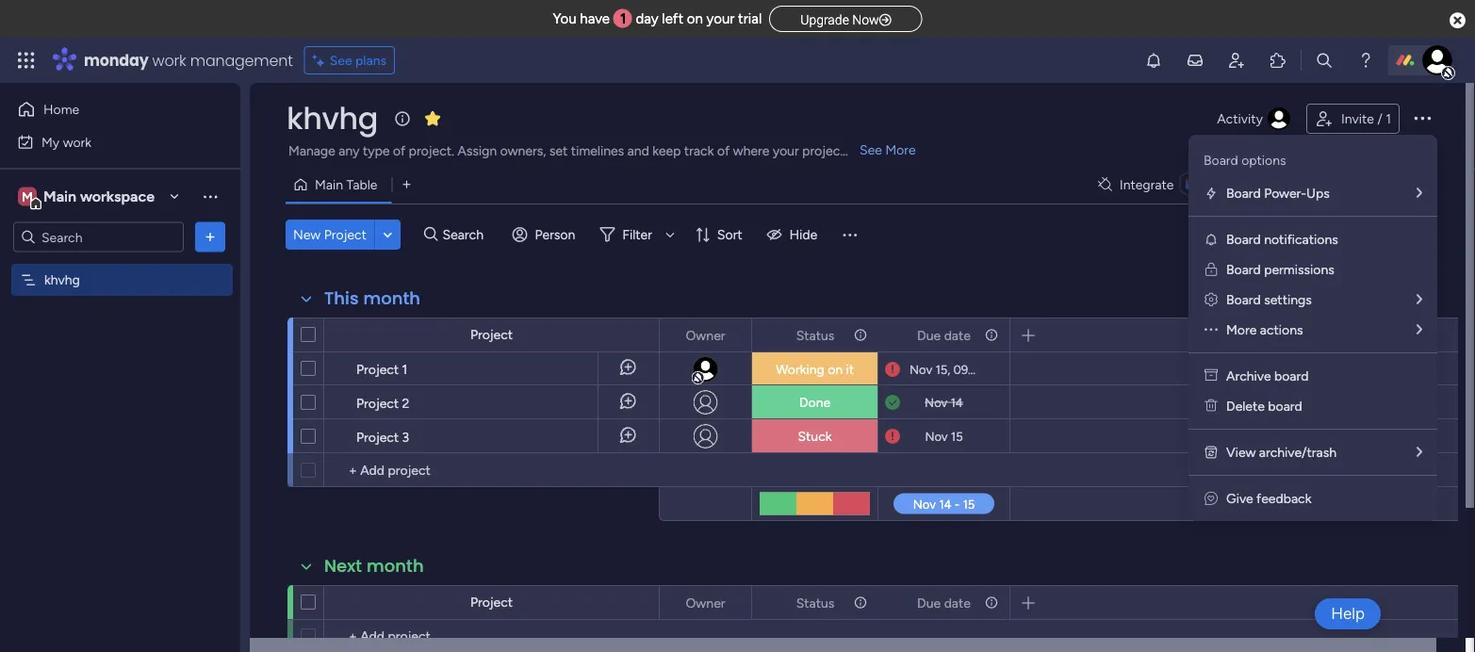 Task type: vqa. For each thing, say whether or not it's contained in the screenshot.
'Change' within Change Profile Picture
no



Task type: locate. For each thing, give the bounding box(es) containing it.
trial
[[738, 10, 762, 27]]

2 vertical spatial 1
[[402, 361, 408, 377]]

person button
[[505, 220, 587, 250]]

2 owner from the top
[[686, 595, 726, 611]]

1 due date field from the top
[[913, 325, 976, 346]]

1 vertical spatial 1
[[1386, 111, 1392, 127]]

due date up 15,
[[918, 327, 971, 343]]

main for main table
[[315, 177, 343, 193]]

0 vertical spatial owner
[[686, 327, 726, 343]]

0 horizontal spatial more
[[886, 142, 916, 158]]

actions
[[1261, 322, 1304, 338]]

month right this
[[363, 287, 421, 311]]

board for board settings
[[1227, 292, 1262, 308]]

due date field up 15,
[[913, 325, 976, 346]]

option
[[0, 263, 240, 267]]

month
[[363, 287, 421, 311], [367, 554, 424, 579]]

menu containing board options
[[1189, 135, 1438, 521]]

board right dapulse admin menu icon in the top of the page
[[1227, 292, 1262, 308]]

board for delete board
[[1269, 398, 1303, 414]]

due date right column information image on the right of page
[[918, 595, 971, 611]]

more right the 'project'
[[886, 142, 916, 158]]

board down archive board
[[1269, 398, 1303, 414]]

0 horizontal spatial work
[[63, 134, 92, 150]]

project 3
[[356, 429, 409, 445]]

2 status from the top
[[797, 595, 835, 611]]

project
[[803, 143, 845, 159]]

1 inside button
[[1386, 111, 1392, 127]]

1 vertical spatial owner field
[[681, 593, 730, 613]]

board right board notifications icon
[[1227, 232, 1262, 248]]

1 vertical spatial nov
[[925, 395, 948, 410]]

main workspace
[[43, 188, 155, 206]]

owner for 1st owner field
[[686, 327, 726, 343]]

see left plans
[[330, 52, 352, 68]]

see for see plans
[[330, 52, 352, 68]]

1 horizontal spatial 1
[[621, 10, 627, 27]]

you
[[553, 10, 577, 27]]

main inside button
[[315, 177, 343, 193]]

more
[[886, 142, 916, 158], [1227, 322, 1257, 338]]

list arrow image
[[1417, 186, 1423, 200], [1417, 446, 1423, 459]]

0 vertical spatial due
[[918, 327, 941, 343]]

0 horizontal spatial main
[[43, 188, 76, 206]]

due date
[[918, 327, 971, 343], [918, 595, 971, 611]]

dapulse admin menu image
[[1205, 292, 1218, 308]]

1 horizontal spatial of
[[718, 143, 730, 159]]

board right v2 permission outline icon
[[1227, 262, 1262, 278]]

board
[[1204, 152, 1239, 168], [1227, 185, 1262, 201], [1227, 232, 1262, 248], [1227, 262, 1262, 278], [1227, 292, 1262, 308]]

0 horizontal spatial your
[[707, 10, 735, 27]]

see right the 'project'
[[860, 142, 883, 158]]

v2 overdue deadline image
[[885, 361, 901, 379]]

see plans
[[330, 52, 387, 68]]

manage
[[289, 143, 336, 159]]

0 vertical spatial due date field
[[913, 325, 976, 346]]

2 list arrow image from the top
[[1417, 323, 1423, 337]]

status
[[797, 327, 835, 343], [797, 595, 835, 611]]

0 horizontal spatial of
[[393, 143, 406, 159]]

work inside button
[[63, 134, 92, 150]]

1 vertical spatial status field
[[792, 593, 840, 613]]

on
[[687, 10, 703, 27], [828, 362, 843, 378]]

see inside button
[[330, 52, 352, 68]]

1 vertical spatial board
[[1269, 398, 1303, 414]]

my
[[41, 134, 60, 150]]

work right monday
[[152, 50, 186, 71]]

0 vertical spatial status field
[[792, 325, 840, 346]]

work
[[152, 50, 186, 71], [63, 134, 92, 150]]

working on it
[[776, 362, 854, 378]]

1 list arrow image from the top
[[1417, 186, 1423, 200]]

see more link
[[858, 141, 918, 159]]

2 horizontal spatial 1
[[1386, 111, 1392, 127]]

m
[[22, 189, 33, 205]]

column information image
[[853, 328, 869, 343], [985, 328, 1000, 343], [985, 596, 1000, 611]]

Status field
[[792, 325, 840, 346], [792, 593, 840, 613]]

1 owner from the top
[[686, 327, 726, 343]]

invite / 1
[[1342, 111, 1392, 127]]

work for my
[[63, 134, 92, 150]]

1 vertical spatial due date
[[918, 595, 971, 611]]

status field for next month
[[792, 593, 840, 613]]

column information image
[[853, 596, 869, 611]]

main
[[315, 177, 343, 193], [43, 188, 76, 206]]

see plans button
[[304, 46, 395, 74]]

1 left day
[[621, 10, 627, 27]]

main right workspace icon
[[43, 188, 76, 206]]

main left table
[[315, 177, 343, 193]]

+ Add project text field
[[334, 625, 651, 648]]

status field left column information image on the right of page
[[792, 593, 840, 613]]

1 horizontal spatial see
[[860, 142, 883, 158]]

keep
[[653, 143, 681, 159]]

collapse board header image
[[1418, 177, 1433, 192]]

0 vertical spatial work
[[152, 50, 186, 71]]

0 vertical spatial on
[[687, 10, 703, 27]]

due right column information image on the right of page
[[918, 595, 941, 611]]

0 vertical spatial owner field
[[681, 325, 730, 346]]

plans
[[356, 52, 387, 68]]

done
[[800, 395, 831, 411]]

0 vertical spatial list arrow image
[[1417, 186, 1423, 200]]

more dots image
[[1205, 322, 1218, 338]]

2 status field from the top
[[792, 593, 840, 613]]

Due date field
[[913, 325, 976, 346], [913, 593, 976, 613]]

owner
[[686, 327, 726, 343], [686, 595, 726, 611]]

status for next month
[[797, 595, 835, 611]]

0 vertical spatial status
[[797, 327, 835, 343]]

0 vertical spatial month
[[363, 287, 421, 311]]

v2 done deadline image
[[885, 394, 901, 412]]

nov left 14
[[925, 395, 948, 410]]

1
[[621, 10, 627, 27], [1386, 111, 1392, 127], [402, 361, 408, 377]]

0 horizontal spatial see
[[330, 52, 352, 68]]

on left "it"
[[828, 362, 843, 378]]

autopilot image
[[1293, 172, 1309, 196]]

of
[[393, 143, 406, 159], [718, 143, 730, 159]]

list arrow image
[[1417, 293, 1423, 306], [1417, 323, 1423, 337]]

notifications image
[[1145, 51, 1164, 70]]

0 vertical spatial nov
[[910, 362, 933, 377]]

2 list arrow image from the top
[[1417, 446, 1423, 459]]

1 for have
[[621, 10, 627, 27]]

options image
[[201, 228, 220, 247]]

timelines
[[571, 143, 624, 159]]

track
[[685, 143, 714, 159]]

month for this month
[[363, 287, 421, 311]]

0 vertical spatial date
[[945, 327, 971, 343]]

2
[[402, 395, 410, 411]]

home button
[[11, 94, 203, 124]]

workspace
[[80, 188, 155, 206]]

1 vertical spatial date
[[945, 595, 971, 611]]

status field up the working on it
[[792, 325, 840, 346]]

1 horizontal spatial more
[[1227, 322, 1257, 338]]

1 vertical spatial due date field
[[913, 593, 976, 613]]

nov 15, 09:00 am
[[910, 362, 1009, 377]]

have
[[580, 10, 610, 27]]

1 horizontal spatial khvhg
[[287, 98, 378, 140]]

+ Add project text field
[[334, 459, 651, 482]]

due up 15,
[[918, 327, 941, 343]]

1 list arrow image from the top
[[1417, 293, 1423, 306]]

0 vertical spatial board
[[1275, 368, 1309, 384]]

board up delete board
[[1275, 368, 1309, 384]]

of right track
[[718, 143, 730, 159]]

main inside workspace selection element
[[43, 188, 76, 206]]

1 horizontal spatial work
[[152, 50, 186, 71]]

1 vertical spatial list arrow image
[[1417, 323, 1423, 337]]

archive
[[1227, 368, 1272, 384]]

status for this month
[[797, 327, 835, 343]]

2 of from the left
[[718, 143, 730, 159]]

on right left
[[687, 10, 703, 27]]

1 vertical spatial khvhg
[[44, 272, 80, 288]]

1 due from the top
[[918, 327, 941, 343]]

1 right /
[[1386, 111, 1392, 127]]

board permissions
[[1227, 262, 1335, 278]]

see more
[[860, 142, 916, 158]]

workspace image
[[18, 186, 37, 207]]

1 vertical spatial more
[[1227, 322, 1257, 338]]

1 vertical spatial see
[[860, 142, 883, 158]]

month for next month
[[367, 554, 424, 579]]

more inside the see more link
[[886, 142, 916, 158]]

status left column information image on the right of page
[[797, 595, 835, 611]]

main table
[[315, 177, 378, 193]]

1 vertical spatial your
[[773, 143, 799, 159]]

assign
[[458, 143, 497, 159]]

of right type
[[393, 143, 406, 159]]

project 1
[[356, 361, 408, 377]]

board
[[1275, 368, 1309, 384], [1269, 398, 1303, 414]]

khvhg up any
[[287, 98, 378, 140]]

see
[[330, 52, 352, 68], [860, 142, 883, 158]]

your
[[707, 10, 735, 27], [773, 143, 799, 159]]

1 vertical spatial on
[[828, 362, 843, 378]]

delete
[[1227, 398, 1265, 414]]

main for main workspace
[[43, 188, 76, 206]]

workspace selection element
[[18, 185, 157, 210]]

more right more dots image
[[1227, 322, 1257, 338]]

board notifications
[[1227, 232, 1339, 248]]

am
[[990, 362, 1009, 377]]

2 date from the top
[[945, 595, 971, 611]]

work right my
[[63, 134, 92, 150]]

board right board power-ups icon
[[1227, 185, 1262, 201]]

list arrow image for more actions
[[1417, 323, 1423, 337]]

add view image
[[403, 178, 411, 192]]

0 vertical spatial more
[[886, 142, 916, 158]]

project.
[[409, 143, 454, 159]]

status field for this month
[[792, 325, 840, 346]]

1 vertical spatial list arrow image
[[1417, 446, 1423, 459]]

view archive/trash image
[[1204, 445, 1219, 460]]

1 vertical spatial due
[[918, 595, 941, 611]]

0 vertical spatial 1
[[621, 10, 627, 27]]

automate
[[1317, 177, 1376, 193]]

dapulse integrations image
[[1099, 178, 1113, 192]]

more actions
[[1227, 322, 1304, 338]]

1 status from the top
[[797, 327, 835, 343]]

0 vertical spatial due date
[[918, 327, 971, 343]]

sort
[[718, 227, 743, 243]]

board settings
[[1227, 292, 1312, 308]]

upgrade
[[801, 12, 850, 27]]

Owner field
[[681, 325, 730, 346], [681, 593, 730, 613]]

0 vertical spatial see
[[330, 52, 352, 68]]

khvhg
[[287, 98, 378, 140], [44, 272, 80, 288]]

list arrow image for board settings
[[1417, 293, 1423, 306]]

1 vertical spatial status
[[797, 595, 835, 611]]

v2 overdue deadline image
[[885, 428, 901, 446]]

khvhg down search in workspace field
[[44, 272, 80, 288]]

nov left 15,
[[910, 362, 933, 377]]

1 vertical spatial owner
[[686, 595, 726, 611]]

1 horizontal spatial main
[[315, 177, 343, 193]]

1 up 2
[[402, 361, 408, 377]]

1 vertical spatial work
[[63, 134, 92, 150]]

2 vertical spatial nov
[[925, 429, 948, 444]]

board options
[[1204, 152, 1287, 168]]

dapulse close image
[[1450, 11, 1466, 30]]

your right where
[[773, 143, 799, 159]]

1 vertical spatial month
[[367, 554, 424, 579]]

main table button
[[286, 170, 392, 200]]

remove from favorites image
[[423, 109, 442, 128]]

0 vertical spatial list arrow image
[[1417, 293, 1423, 306]]

month right next
[[367, 554, 424, 579]]

nov left the 15
[[925, 429, 948, 444]]

due
[[918, 327, 941, 343], [918, 595, 941, 611]]

0 horizontal spatial khvhg
[[44, 272, 80, 288]]

my work button
[[11, 127, 203, 157]]

1 horizontal spatial your
[[773, 143, 799, 159]]

board for board power-ups
[[1227, 185, 1262, 201]]

board up board power-ups icon
[[1204, 152, 1239, 168]]

0 vertical spatial your
[[707, 10, 735, 27]]

your left trial
[[707, 10, 735, 27]]

due date field right column information image on the right of page
[[913, 593, 976, 613]]

1 status field from the top
[[792, 325, 840, 346]]

menu
[[1189, 135, 1438, 521]]

status up the working on it
[[797, 327, 835, 343]]

options image
[[1412, 106, 1434, 129]]



Task type: describe. For each thing, give the bounding box(es) containing it.
give
[[1227, 491, 1254, 507]]

table
[[347, 177, 378, 193]]

khvhg inside list box
[[44, 272, 80, 288]]

nov 15
[[925, 429, 963, 444]]

and
[[628, 143, 650, 159]]

activity
[[1218, 111, 1264, 127]]

15,
[[936, 362, 951, 377]]

14
[[951, 395, 964, 410]]

This month field
[[320, 287, 425, 311]]

new project
[[293, 227, 367, 243]]

0 vertical spatial khvhg
[[287, 98, 378, 140]]

Next month field
[[320, 554, 429, 579]]

search everything image
[[1316, 51, 1334, 70]]

project 2
[[356, 395, 410, 411]]

1 of from the left
[[393, 143, 406, 159]]

invite / 1 button
[[1307, 104, 1400, 134]]

stuck
[[798, 429, 832, 445]]

left
[[662, 10, 684, 27]]

help button
[[1316, 599, 1382, 630]]

1 due date from the top
[[918, 327, 971, 343]]

monday
[[84, 50, 149, 71]]

project inside button
[[324, 227, 367, 243]]

v2 search image
[[424, 224, 438, 245]]

it
[[846, 362, 854, 378]]

Search field
[[438, 222, 495, 248]]

working
[[776, 362, 825, 378]]

day
[[636, 10, 659, 27]]

delete board
[[1227, 398, 1303, 414]]

where
[[733, 143, 770, 159]]

stands.
[[849, 143, 891, 159]]

select product image
[[17, 51, 36, 70]]

you have 1 day left on your trial
[[553, 10, 762, 27]]

list arrow image for board power-ups
[[1417, 186, 1423, 200]]

inbox image
[[1186, 51, 1205, 70]]

settings
[[1265, 292, 1312, 308]]

permissions
[[1265, 262, 1335, 278]]

board power-ups image
[[1204, 186, 1219, 201]]

board power-ups
[[1227, 185, 1330, 201]]

my work
[[41, 134, 92, 150]]

integrate
[[1120, 177, 1174, 193]]

view
[[1227, 445, 1256, 461]]

type
[[363, 143, 390, 159]]

help image
[[1357, 51, 1376, 70]]

this month
[[324, 287, 421, 311]]

15
[[951, 429, 963, 444]]

v2 permission outline image
[[1206, 262, 1218, 278]]

v2 delete line image
[[1205, 398, 1218, 414]]

3
[[402, 429, 409, 445]]

Search in workspace field
[[40, 226, 157, 248]]

archive board
[[1227, 368, 1309, 384]]

next
[[324, 554, 362, 579]]

home
[[43, 101, 79, 117]]

archive/trash
[[1260, 445, 1337, 461]]

1 date from the top
[[945, 327, 971, 343]]

list arrow image for view archive/trash
[[1417, 446, 1423, 459]]

power-
[[1265, 185, 1307, 201]]

next month
[[324, 554, 424, 579]]

new project button
[[286, 220, 374, 250]]

khvhg field
[[282, 98, 383, 140]]

options
[[1242, 152, 1287, 168]]

view archive/trash
[[1227, 445, 1337, 461]]

1 horizontal spatial on
[[828, 362, 843, 378]]

1 for /
[[1386, 111, 1392, 127]]

board for board options
[[1204, 152, 1239, 168]]

/
[[1378, 111, 1383, 127]]

board for board notifications
[[1227, 232, 1262, 248]]

arrow down image
[[659, 223, 682, 246]]

menu image
[[840, 225, 859, 244]]

new
[[293, 227, 321, 243]]

help
[[1332, 604, 1365, 624]]

more inside menu
[[1227, 322, 1257, 338]]

apps image
[[1269, 51, 1288, 70]]

hide button
[[760, 220, 829, 250]]

2 due from the top
[[918, 595, 941, 611]]

1 owner field from the top
[[681, 325, 730, 346]]

work for monday
[[152, 50, 186, 71]]

owner for second owner field
[[686, 595, 726, 611]]

filter button
[[593, 220, 682, 250]]

0 horizontal spatial 1
[[402, 361, 408, 377]]

give feedback
[[1227, 491, 1312, 507]]

nov for 2
[[925, 395, 948, 410]]

upgrade now link
[[770, 5, 923, 32]]

hide
[[790, 227, 818, 243]]

management
[[190, 50, 293, 71]]

show board description image
[[391, 109, 414, 128]]

invite members image
[[1228, 51, 1247, 70]]

v2 user feedback image
[[1205, 491, 1218, 507]]

any
[[339, 143, 360, 159]]

dapulse rightstroke image
[[879, 13, 892, 27]]

owners,
[[500, 143, 546, 159]]

2 due date field from the top
[[913, 593, 976, 613]]

dapulse archived image
[[1205, 368, 1218, 384]]

monday work management
[[84, 50, 293, 71]]

2 owner field from the top
[[681, 593, 730, 613]]

feedback
[[1257, 491, 1312, 507]]

09:00
[[954, 362, 987, 377]]

board for archive board
[[1275, 368, 1309, 384]]

khvhg list box
[[0, 260, 240, 551]]

person
[[535, 227, 576, 243]]

sort button
[[687, 220, 754, 250]]

see for see more
[[860, 142, 883, 158]]

workspace options image
[[201, 187, 220, 206]]

manage any type of project. assign owners, set timelines and keep track of where your project stands.
[[289, 143, 891, 159]]

upgrade now
[[801, 12, 879, 27]]

ups
[[1307, 185, 1330, 201]]

now
[[853, 12, 879, 27]]

board for board permissions
[[1227, 262, 1262, 278]]

activity button
[[1210, 104, 1299, 134]]

2 due date from the top
[[918, 595, 971, 611]]

nov 14
[[925, 395, 964, 410]]

0 horizontal spatial on
[[687, 10, 703, 27]]

nov for 1
[[910, 362, 933, 377]]

board notifications image
[[1204, 232, 1219, 247]]

set
[[550, 143, 568, 159]]

gary orlando image
[[1423, 45, 1453, 75]]

notifications
[[1265, 232, 1339, 248]]

this
[[324, 287, 359, 311]]

filter
[[623, 227, 652, 243]]

angle down image
[[383, 228, 392, 242]]



